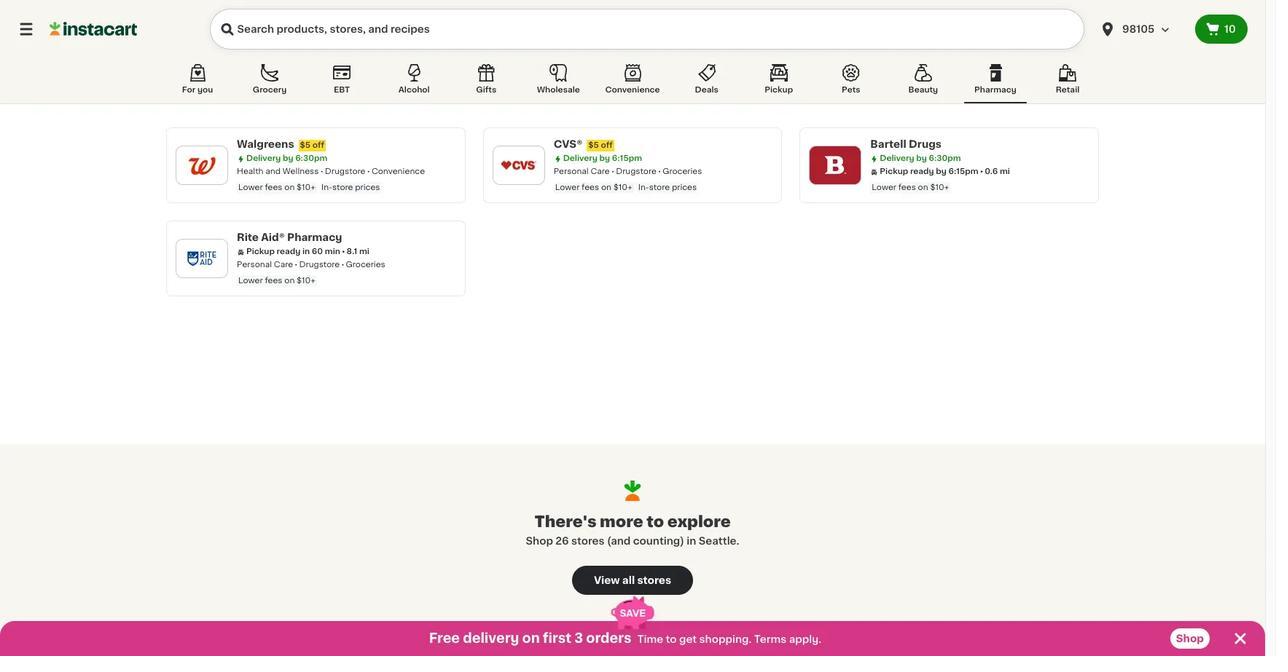 Task type: vqa. For each thing, say whether or not it's contained in the screenshot.
View More 'link'
no



Task type: describe. For each thing, give the bounding box(es) containing it.
on down the pickup ready by 6:15pm
[[918, 184, 928, 192]]

shop inside there's more to explore shop 26 stores (and counting) in seattle.
[[526, 536, 553, 547]]

in- for cvs®
[[638, 184, 649, 192]]

(and
[[607, 536, 631, 547]]

pets button
[[820, 61, 882, 103]]

drugstore for delivery by 6:15pm
[[616, 168, 657, 176]]

free delivery on first 3 orders time to get shopping. terms apply.
[[429, 633, 822, 646]]

drugstore right the wellness
[[325, 168, 366, 176]]

by for cvs® logo
[[600, 155, 610, 163]]

$10+ down the pickup ready by 6:15pm
[[930, 184, 949, 192]]

1 vertical spatial convenience
[[372, 168, 425, 176]]

more
[[600, 515, 643, 530]]

personal for 8.1 mi
[[237, 261, 272, 269]]

ready for in
[[277, 248, 300, 256]]

in- for walgreens
[[321, 184, 332, 192]]

1 vertical spatial 6:15pm
[[949, 168, 979, 176]]

convenience inside button
[[605, 86, 660, 94]]

to inside free delivery on first 3 orders time to get shopping. terms apply.
[[666, 635, 677, 645]]

3
[[574, 633, 583, 646]]

and
[[266, 168, 281, 176]]

Search field
[[210, 9, 1085, 50]]

in inside there's more to explore shop 26 stores (and counting) in seattle.
[[687, 536, 696, 547]]

deals button
[[675, 61, 738, 103]]

prices for walgreens
[[355, 184, 380, 192]]

lower fees on $10+ for aid®
[[238, 277, 316, 285]]

grocery button
[[238, 61, 301, 103]]

rite aid® pharmacy
[[237, 233, 342, 243]]

fees down "delivery by 6:15pm" at the top of page
[[582, 184, 599, 192]]

pharmacy button
[[964, 61, 1027, 103]]

on down "delivery by 6:15pm" at the top of page
[[601, 184, 611, 192]]

pickup for pickup ready in 60 min
[[246, 248, 275, 256]]

delivery for cvs®
[[563, 155, 598, 163]]

get
[[679, 635, 697, 645]]

mi for 0.6 mi
[[1000, 168, 1010, 176]]

off for cvs®
[[601, 141, 613, 149]]

ebt button
[[311, 61, 373, 103]]

seattle.
[[699, 536, 739, 547]]

bartell drugs
[[870, 139, 942, 149]]

drugstore for 8.1 mi
[[299, 261, 340, 269]]

fees down and
[[265, 184, 282, 192]]

1 98105 button from the left
[[1090, 9, 1195, 50]]

counting)
[[633, 536, 684, 547]]

2 98105 button from the left
[[1099, 9, 1187, 50]]

explore
[[667, 515, 731, 530]]

gifts
[[476, 86, 497, 94]]

aid®
[[261, 233, 285, 243]]

cvs® $5 off
[[554, 139, 613, 149]]

retail button
[[1036, 61, 1099, 103]]

there's more to explore shop 26 stores (and counting) in seattle.
[[526, 515, 739, 547]]

delivery by 6:30pm for 0.6 mi
[[880, 155, 961, 163]]

lower down rite
[[238, 277, 263, 285]]

3 delivery from the left
[[880, 155, 914, 163]]

on down the wellness
[[284, 184, 295, 192]]

0.6
[[985, 168, 998, 176]]

all
[[622, 576, 635, 586]]

alcohol
[[398, 86, 430, 94]]

lower fees on $10+ in-store prices for cvs®
[[555, 184, 697, 192]]

pickup ready in 60 min
[[246, 248, 340, 256]]

beauty button
[[892, 61, 955, 103]]

$10+ down 60
[[297, 277, 316, 285]]

terms
[[754, 635, 787, 645]]

personal care drugstore groceries for 8.1 mi
[[237, 261, 385, 269]]

pharmacy inside button
[[975, 86, 1017, 94]]

free
[[429, 633, 460, 646]]

walgreens
[[237, 139, 294, 149]]

personal for delivery by 6:15pm
[[554, 168, 589, 176]]

wellness
[[283, 168, 319, 176]]

60
[[312, 248, 323, 256]]

for you button
[[166, 61, 229, 103]]

wholesale button
[[527, 61, 590, 103]]

mi for 8.1 mi
[[359, 248, 369, 256]]

98105
[[1122, 24, 1155, 34]]

pickup for pickup ready by 6:15pm
[[880, 168, 908, 176]]

by for walgreens logo
[[283, 155, 293, 163]]

shop inside button
[[1176, 634, 1204, 644]]

retail
[[1056, 86, 1080, 94]]

cvs® logo image
[[500, 146, 538, 184]]

stores inside there's more to explore shop 26 stores (and counting) in seattle.
[[571, 536, 605, 547]]

8.1 mi
[[347, 248, 369, 256]]



Task type: locate. For each thing, give the bounding box(es) containing it.
0 horizontal spatial groceries
[[346, 261, 385, 269]]

stores inside button
[[637, 576, 671, 586]]

pharmacy
[[975, 86, 1017, 94], [287, 233, 342, 243]]

pickup down the bartell
[[880, 168, 908, 176]]

delivery for walgreens
[[246, 155, 281, 163]]

shop left "close" icon
[[1176, 634, 1204, 644]]

mi
[[1000, 168, 1010, 176], [359, 248, 369, 256]]

off inside cvs® $5 off
[[601, 141, 613, 149]]

lower fees on $10+ in-store prices down "delivery by 6:15pm" at the top of page
[[555, 184, 697, 192]]

1 delivery from the left
[[246, 155, 281, 163]]

store
[[332, 184, 353, 192], [649, 184, 670, 192]]

0 horizontal spatial shop
[[526, 536, 553, 547]]

pickup button
[[748, 61, 810, 103]]

2 horizontal spatial delivery
[[880, 155, 914, 163]]

1 vertical spatial stores
[[637, 576, 671, 586]]

lower fees on $10+ down the pickup ready by 6:15pm
[[872, 184, 949, 192]]

1 $5 from the left
[[300, 141, 311, 149]]

1 vertical spatial ready
[[277, 248, 300, 256]]

1 off from the left
[[312, 141, 324, 149]]

0 vertical spatial personal care drugstore groceries
[[554, 168, 702, 176]]

0 vertical spatial pickup
[[765, 86, 793, 94]]

in left 60
[[302, 248, 310, 256]]

pickup for pickup
[[765, 86, 793, 94]]

1 horizontal spatial ready
[[910, 168, 934, 176]]

2 prices from the left
[[672, 184, 697, 192]]

1 delivery by 6:30pm from the left
[[246, 155, 328, 163]]

$5 for cvs®
[[588, 141, 599, 149]]

orders
[[586, 633, 632, 646]]

save image
[[611, 597, 654, 630]]

in
[[302, 248, 310, 256], [687, 536, 696, 547]]

26
[[556, 536, 569, 547]]

care down pickup ready in 60 min
[[274, 261, 293, 269]]

pickup ready by 6:15pm
[[880, 168, 979, 176]]

0 horizontal spatial 6:30pm
[[295, 155, 328, 163]]

$10+ down "delivery by 6:15pm" at the top of page
[[614, 184, 632, 192]]

8.1
[[347, 248, 357, 256]]

delivery down the bartell
[[880, 155, 914, 163]]

$10+
[[297, 184, 316, 192], [614, 184, 632, 192], [930, 184, 949, 192], [297, 277, 316, 285]]

pickup down aid® on the left top of the page
[[246, 248, 275, 256]]

personal down rite
[[237, 261, 272, 269]]

to
[[647, 515, 664, 530], [666, 635, 677, 645]]

1 horizontal spatial convenience
[[605, 86, 660, 94]]

ready
[[910, 168, 934, 176], [277, 248, 300, 256]]

2 delivery by 6:30pm from the left
[[880, 155, 961, 163]]

0 vertical spatial convenience
[[605, 86, 660, 94]]

bartell
[[870, 139, 906, 149]]

6:30pm for 0.6 mi
[[929, 155, 961, 163]]

store for walgreens
[[332, 184, 353, 192]]

fees down pickup ready in 60 min
[[265, 277, 282, 285]]

for
[[182, 86, 195, 94]]

0 vertical spatial to
[[647, 515, 664, 530]]

personal care drugstore groceries
[[554, 168, 702, 176], [237, 261, 385, 269]]

10
[[1225, 24, 1236, 34]]

0 horizontal spatial lower fees on $10+ in-store prices
[[238, 184, 380, 192]]

pharmacy right beauty
[[975, 86, 1017, 94]]

care
[[591, 168, 610, 176], [274, 261, 293, 269]]

on left first
[[522, 633, 540, 646]]

0 vertical spatial shop
[[526, 536, 553, 547]]

1 vertical spatial pickup
[[880, 168, 908, 176]]

0 horizontal spatial ready
[[277, 248, 300, 256]]

walgreens logo image
[[183, 146, 221, 184]]

1 horizontal spatial pickup
[[765, 86, 793, 94]]

mi right 8.1
[[359, 248, 369, 256]]

1 horizontal spatial off
[[601, 141, 613, 149]]

0 horizontal spatial store
[[332, 184, 353, 192]]

1 vertical spatial in
[[687, 536, 696, 547]]

in down explore
[[687, 536, 696, 547]]

0 vertical spatial ready
[[910, 168, 934, 176]]

groceries for delivery by 6:15pm
[[663, 168, 702, 176]]

2 lower fees on $10+ in-store prices from the left
[[555, 184, 697, 192]]

off inside walgreens $5 off
[[312, 141, 324, 149]]

to up counting)
[[647, 515, 664, 530]]

off up "delivery by 6:15pm" at the top of page
[[601, 141, 613, 149]]

6:30pm up the pickup ready by 6:15pm
[[929, 155, 961, 163]]

shop categories tab list
[[166, 61, 1099, 103]]

1 horizontal spatial in-
[[638, 184, 649, 192]]

0 horizontal spatial stores
[[571, 536, 605, 547]]

lower down the bartell
[[872, 184, 896, 192]]

instacart image
[[50, 20, 137, 38]]

0 vertical spatial mi
[[1000, 168, 1010, 176]]

1 vertical spatial mi
[[359, 248, 369, 256]]

1 horizontal spatial lower fees on $10+
[[872, 184, 949, 192]]

0 horizontal spatial delivery
[[246, 155, 281, 163]]

beauty
[[909, 86, 938, 94]]

$5 inside walgreens $5 off
[[300, 141, 311, 149]]

to inside there's more to explore shop 26 stores (and counting) in seattle.
[[647, 515, 664, 530]]

off up health and wellness drugstore convenience
[[312, 141, 324, 149]]

delivery down walgreens on the top
[[246, 155, 281, 163]]

stores
[[571, 536, 605, 547], [637, 576, 671, 586]]

to left get
[[666, 635, 677, 645]]

fees down the pickup ready by 6:15pm
[[899, 184, 916, 192]]

2 horizontal spatial pickup
[[880, 168, 908, 176]]

6:30pm
[[295, 155, 328, 163], [929, 155, 961, 163]]

0 horizontal spatial prices
[[355, 184, 380, 192]]

convenience button
[[599, 61, 666, 103]]

groceries for 8.1 mi
[[346, 261, 385, 269]]

1 horizontal spatial personal
[[554, 168, 589, 176]]

drugstore
[[325, 168, 366, 176], [616, 168, 657, 176], [299, 261, 340, 269]]

0 horizontal spatial care
[[274, 261, 293, 269]]

health and wellness drugstore convenience
[[237, 168, 425, 176]]

lower fees on $10+ in-store prices down the wellness
[[238, 184, 380, 192]]

6:15pm left 0.6 in the top right of the page
[[949, 168, 979, 176]]

0 horizontal spatial $5
[[300, 141, 311, 149]]

1 horizontal spatial care
[[591, 168, 610, 176]]

rite
[[237, 233, 259, 243]]

6:30pm up the wellness
[[295, 155, 328, 163]]

view
[[594, 576, 620, 586]]

personal care drugstore groceries down "delivery by 6:15pm" at the top of page
[[554, 168, 702, 176]]

pickup
[[765, 86, 793, 94], [880, 168, 908, 176], [246, 248, 275, 256]]

time
[[637, 635, 663, 645]]

0 vertical spatial 6:15pm
[[612, 155, 642, 163]]

0 horizontal spatial mi
[[359, 248, 369, 256]]

0 vertical spatial personal
[[554, 168, 589, 176]]

1 vertical spatial care
[[274, 261, 293, 269]]

drugs
[[909, 139, 942, 149]]

by for bartell drugs logo at right top
[[916, 155, 927, 163]]

1 horizontal spatial $5
[[588, 141, 599, 149]]

0 vertical spatial pharmacy
[[975, 86, 1017, 94]]

1 store from the left
[[332, 184, 353, 192]]

pickup right the deals
[[765, 86, 793, 94]]

None search field
[[210, 9, 1085, 50]]

0 horizontal spatial personal care drugstore groceries
[[237, 261, 385, 269]]

ready down rite aid® pharmacy
[[277, 248, 300, 256]]

first
[[543, 633, 571, 646]]

pets
[[842, 86, 860, 94]]

lower fees on $10+
[[872, 184, 949, 192], [238, 277, 316, 285]]

gifts button
[[455, 61, 518, 103]]

0 horizontal spatial in-
[[321, 184, 332, 192]]

health
[[237, 168, 263, 176]]

on down pickup ready in 60 min
[[284, 277, 295, 285]]

2 6:30pm from the left
[[929, 155, 961, 163]]

delivery
[[246, 155, 281, 163], [563, 155, 598, 163], [880, 155, 914, 163]]

1 lower fees on $10+ in-store prices from the left
[[238, 184, 380, 192]]

2 off from the left
[[601, 141, 613, 149]]

personal down cvs®
[[554, 168, 589, 176]]

prices for cvs®
[[672, 184, 697, 192]]

0 vertical spatial lower fees on $10+
[[872, 184, 949, 192]]

0 vertical spatial stores
[[571, 536, 605, 547]]

1 vertical spatial personal
[[237, 261, 272, 269]]

ready down drugs
[[910, 168, 934, 176]]

1 horizontal spatial personal care drugstore groceries
[[554, 168, 702, 176]]

2 in- from the left
[[638, 184, 649, 192]]

0 horizontal spatial pickup
[[246, 248, 275, 256]]

1 prices from the left
[[355, 184, 380, 192]]

2 $5 from the left
[[588, 141, 599, 149]]

drugstore down 60
[[299, 261, 340, 269]]

delivery by 6:30pm down drugs
[[880, 155, 961, 163]]

shopping.
[[699, 635, 752, 645]]

0 horizontal spatial in
[[302, 248, 310, 256]]

6:15pm
[[612, 155, 642, 163], [949, 168, 979, 176]]

6:30pm for drugstore
[[295, 155, 328, 163]]

0 horizontal spatial off
[[312, 141, 324, 149]]

there's
[[534, 515, 597, 530]]

1 horizontal spatial pharmacy
[[975, 86, 1017, 94]]

view all stores
[[594, 576, 671, 586]]

1 vertical spatial groceries
[[346, 261, 385, 269]]

0 vertical spatial groceries
[[663, 168, 702, 176]]

store for cvs®
[[649, 184, 670, 192]]

lower down cvs®
[[555, 184, 580, 192]]

shop
[[526, 536, 553, 547], [1176, 634, 1204, 644]]

1 vertical spatial shop
[[1176, 634, 1204, 644]]

lower down "health"
[[238, 184, 263, 192]]

1 horizontal spatial delivery by 6:30pm
[[880, 155, 961, 163]]

rite aid® pharmacy logo image
[[183, 240, 221, 278]]

care for 8.1
[[274, 261, 293, 269]]

lower fees on $10+ in-store prices
[[238, 184, 380, 192], [555, 184, 697, 192]]

grocery
[[253, 86, 287, 94]]

0 horizontal spatial delivery by 6:30pm
[[246, 155, 328, 163]]

2 vertical spatial pickup
[[246, 248, 275, 256]]

shop button
[[1170, 629, 1210, 649]]

lower fees on $10+ down pickup ready in 60 min
[[238, 277, 316, 285]]

$5
[[300, 141, 311, 149], [588, 141, 599, 149]]

1 horizontal spatial stores
[[637, 576, 671, 586]]

0 horizontal spatial 6:15pm
[[612, 155, 642, 163]]

0 horizontal spatial convenience
[[372, 168, 425, 176]]

0 horizontal spatial pharmacy
[[287, 233, 342, 243]]

1 vertical spatial personal care drugstore groceries
[[237, 261, 385, 269]]

lower fees on $10+ for drugs
[[872, 184, 949, 192]]

1 horizontal spatial to
[[666, 635, 677, 645]]

1 horizontal spatial 6:30pm
[[929, 155, 961, 163]]

2 delivery from the left
[[563, 155, 598, 163]]

10 button
[[1195, 15, 1248, 44]]

1 in- from the left
[[321, 184, 332, 192]]

1 horizontal spatial 6:15pm
[[949, 168, 979, 176]]

1 horizontal spatial lower fees on $10+ in-store prices
[[555, 184, 697, 192]]

1 horizontal spatial store
[[649, 184, 670, 192]]

in- down health and wellness drugstore convenience
[[321, 184, 332, 192]]

by
[[283, 155, 293, 163], [600, 155, 610, 163], [916, 155, 927, 163], [936, 168, 947, 176]]

delivery by 6:15pm
[[563, 155, 642, 163]]

1 6:30pm from the left
[[295, 155, 328, 163]]

1 vertical spatial lower fees on $10+
[[238, 277, 316, 285]]

deals
[[695, 86, 719, 94]]

walgreens $5 off
[[237, 139, 324, 149]]

1 vertical spatial to
[[666, 635, 677, 645]]

in-
[[321, 184, 332, 192], [638, 184, 649, 192]]

personal
[[554, 168, 589, 176], [237, 261, 272, 269]]

care down "delivery by 6:15pm" at the top of page
[[591, 168, 610, 176]]

drugstore down "delivery by 6:15pm" at the top of page
[[616, 168, 657, 176]]

close image
[[1232, 630, 1249, 648]]

0 horizontal spatial to
[[647, 515, 664, 530]]

0 horizontal spatial personal
[[237, 261, 272, 269]]

$5 up "delivery by 6:15pm" at the top of page
[[588, 141, 599, 149]]

for you
[[182, 86, 213, 94]]

1 horizontal spatial mi
[[1000, 168, 1010, 176]]

off
[[312, 141, 324, 149], [601, 141, 613, 149]]

1 horizontal spatial groceries
[[663, 168, 702, 176]]

view all stores button
[[572, 566, 693, 595]]

in- down "delivery by 6:15pm" at the top of page
[[638, 184, 649, 192]]

delivery by 6:30pm
[[246, 155, 328, 163], [880, 155, 961, 163]]

98105 button
[[1090, 9, 1195, 50], [1099, 9, 1187, 50]]

you
[[197, 86, 213, 94]]

stores right all
[[637, 576, 671, 586]]

off for walgreens
[[312, 141, 324, 149]]

delivery
[[463, 633, 519, 646]]

1 vertical spatial pharmacy
[[287, 233, 342, 243]]

mi right 0.6 in the top right of the page
[[1000, 168, 1010, 176]]

alcohol button
[[383, 61, 445, 103]]

view all stores link
[[572, 566, 693, 595]]

fees
[[265, 184, 282, 192], [582, 184, 599, 192], [899, 184, 916, 192], [265, 277, 282, 285]]

shop left 26 at the left bottom of the page
[[526, 536, 553, 547]]

1 horizontal spatial prices
[[672, 184, 697, 192]]

0 vertical spatial in
[[302, 248, 310, 256]]

0 horizontal spatial lower fees on $10+
[[238, 277, 316, 285]]

1 horizontal spatial in
[[687, 536, 696, 547]]

wholesale
[[537, 86, 580, 94]]

2 store from the left
[[649, 184, 670, 192]]

personal care drugstore groceries down 60
[[237, 261, 385, 269]]

convenience
[[605, 86, 660, 94], [372, 168, 425, 176]]

6:15pm down cvs® $5 off
[[612, 155, 642, 163]]

cvs®
[[554, 139, 583, 149]]

on
[[284, 184, 295, 192], [601, 184, 611, 192], [918, 184, 928, 192], [284, 277, 295, 285], [522, 633, 540, 646]]

ebt
[[334, 86, 350, 94]]

delivery by 6:30pm down walgreens $5 off
[[246, 155, 328, 163]]

delivery down cvs® $5 off
[[563, 155, 598, 163]]

ready for by
[[910, 168, 934, 176]]

bartell drugs logo image
[[817, 146, 854, 184]]

care for delivery
[[591, 168, 610, 176]]

1 horizontal spatial shop
[[1176, 634, 1204, 644]]

0 vertical spatial care
[[591, 168, 610, 176]]

apply.
[[789, 635, 822, 645]]

$5 up the wellness
[[300, 141, 311, 149]]

1 horizontal spatial delivery
[[563, 155, 598, 163]]

delivery by 6:30pm for drugstore
[[246, 155, 328, 163]]

pickup inside pickup 'button'
[[765, 86, 793, 94]]

stores right 26 at the left bottom of the page
[[571, 536, 605, 547]]

lower fees on $10+ in-store prices for walgreens
[[238, 184, 380, 192]]

pharmacy up 60
[[287, 233, 342, 243]]

$10+ down the wellness
[[297, 184, 316, 192]]

prices
[[355, 184, 380, 192], [672, 184, 697, 192]]

$5 inside cvs® $5 off
[[588, 141, 599, 149]]

min
[[325, 248, 340, 256]]

$5 for walgreens
[[300, 141, 311, 149]]

0.6 mi
[[985, 168, 1010, 176]]

personal care drugstore groceries for delivery by 6:15pm
[[554, 168, 702, 176]]



